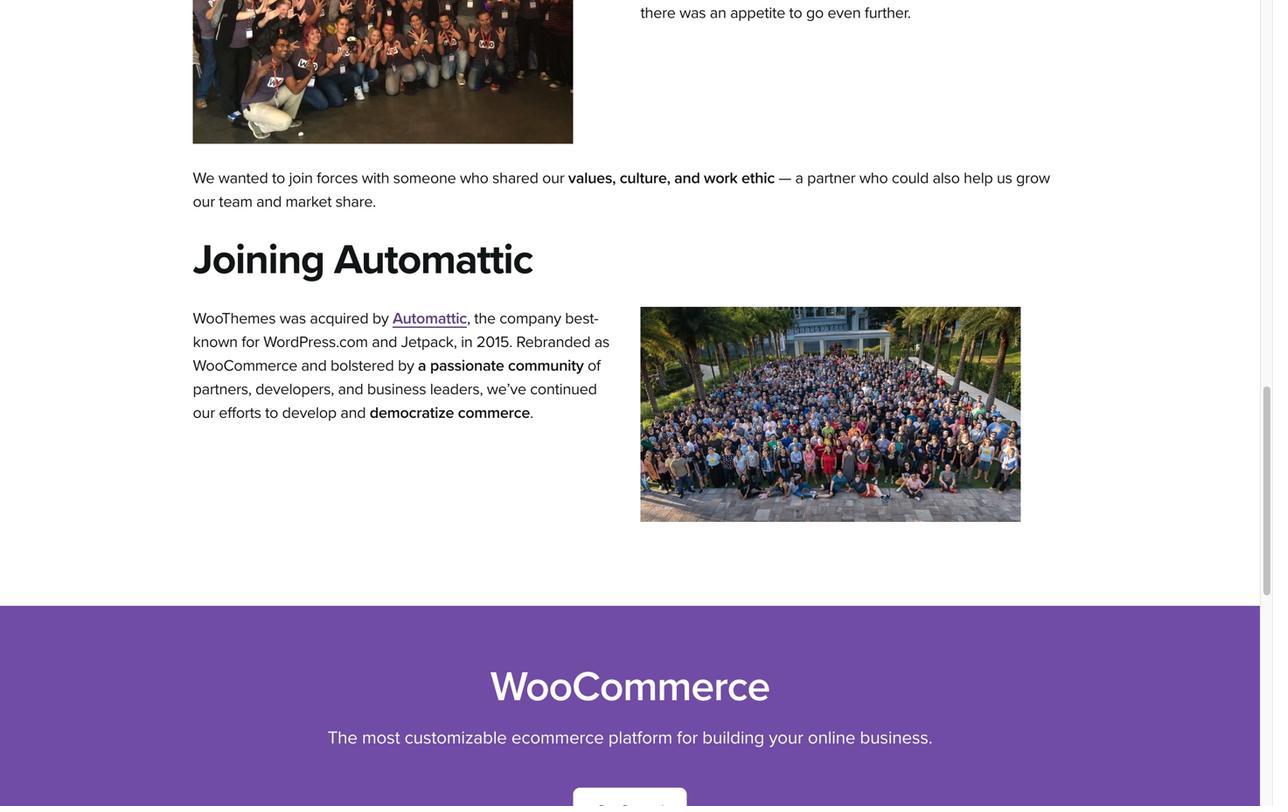 Task type: vqa. For each thing, say whether or not it's contained in the screenshot.
democratize commerce .
yes



Task type: locate. For each thing, give the bounding box(es) containing it.
we wanted to join forces with someone who shared our values, culture, and work ethic
[[193, 169, 775, 187]]

our right shared on the left top
[[542, 169, 565, 187]]

and
[[674, 169, 700, 187], [256, 192, 282, 211], [372, 333, 397, 352], [301, 356, 327, 375], [338, 380, 363, 399], [341, 404, 366, 423]]

to left join
[[272, 169, 285, 187]]

partners,
[[193, 380, 252, 399]]

and left work on the right top of page
[[674, 169, 700, 187]]

a
[[796, 169, 804, 187], [418, 356, 426, 375]]

0 horizontal spatial a
[[418, 356, 426, 375]]

by up business
[[398, 356, 414, 375]]

known
[[193, 333, 238, 352]]

a passionate community
[[418, 356, 584, 375]]

our inside — a partner who could also help us grow our team and market share.
[[193, 192, 215, 211]]

our inside of partners, developers, and business leaders, we've continued our efforts to develop and
[[193, 404, 215, 423]]

and inside — a partner who could also help us grow our team and market share.
[[256, 192, 282, 211]]

to right efforts
[[265, 404, 278, 423]]

company
[[500, 309, 561, 328]]

our
[[542, 169, 565, 187], [193, 192, 215, 211], [193, 404, 215, 423]]

0 horizontal spatial who
[[460, 169, 489, 187]]

the
[[474, 309, 496, 328]]

to inside of partners, developers, and business leaders, we've continued our efforts to develop and
[[265, 404, 278, 423]]

1 horizontal spatial by
[[398, 356, 414, 375]]

2 vertical spatial our
[[193, 404, 215, 423]]

us
[[997, 169, 1013, 187]]

help
[[964, 169, 993, 187]]

1 vertical spatial for
[[677, 727, 698, 749]]

values,
[[568, 169, 616, 187]]

the woo team at wooconf in san francisco, ca. image
[[193, 0, 573, 144]]

for for known
[[242, 333, 260, 352]]

for left building
[[677, 727, 698, 749]]

1 vertical spatial to
[[265, 404, 278, 423]]

0 vertical spatial woocommerce
[[193, 356, 298, 375]]

was
[[280, 309, 306, 328]]

automattic up automattic link
[[334, 235, 533, 285]]

developers,
[[256, 380, 334, 399]]

0 horizontal spatial for
[[242, 333, 260, 352]]

0 vertical spatial for
[[242, 333, 260, 352]]

0 vertical spatial by
[[372, 309, 389, 328]]

business.
[[860, 727, 933, 749]]

partner
[[807, 169, 856, 187]]

who
[[460, 169, 489, 187], [860, 169, 888, 187]]

—
[[779, 169, 792, 187]]

1 horizontal spatial a
[[796, 169, 804, 187]]

2 who from the left
[[860, 169, 888, 187]]

most
[[362, 727, 400, 749]]

1 horizontal spatial woocommerce
[[490, 662, 770, 712]]

join
[[289, 169, 313, 187]]

market
[[286, 192, 332, 211]]

for
[[242, 333, 260, 352], [677, 727, 698, 749]]

0 vertical spatial automattic
[[334, 235, 533, 285]]

we
[[193, 169, 215, 187]]

to
[[272, 169, 285, 187], [265, 404, 278, 423]]

your
[[769, 727, 804, 749]]

woothemes was acquired by automattic
[[193, 309, 467, 328]]

our down partners,
[[193, 404, 215, 423]]

who left shared on the left top
[[460, 169, 489, 187]]

a right the —
[[796, 169, 804, 187]]

ethic
[[742, 169, 775, 187]]

1 vertical spatial woocommerce
[[490, 662, 770, 712]]

automattic up jetpack,
[[393, 309, 467, 328]]

for down woothemes
[[242, 333, 260, 352]]

a inside — a partner who could also help us grow our team and market share.
[[796, 169, 804, 187]]

1 vertical spatial our
[[193, 192, 215, 211]]

0 vertical spatial a
[[796, 169, 804, 187]]

by
[[372, 309, 389, 328], [398, 356, 414, 375]]

automattic
[[334, 235, 533, 285], [393, 309, 467, 328]]

leaders,
[[430, 380, 483, 399]]

bolstered
[[331, 356, 394, 375]]

woocommerce
[[193, 356, 298, 375], [490, 662, 770, 712]]

1 vertical spatial automattic
[[393, 309, 467, 328]]

0 horizontal spatial woocommerce
[[193, 356, 298, 375]]

who left could
[[860, 169, 888, 187]]

woocommerce up partners,
[[193, 356, 298, 375]]

1 horizontal spatial who
[[860, 169, 888, 187]]

ecommerce
[[512, 727, 604, 749]]

0 vertical spatial our
[[542, 169, 565, 187]]

,
[[467, 309, 470, 328]]

we've
[[487, 380, 526, 399]]

our down the we
[[193, 192, 215, 211]]

for inside , the company best- known for wordpress.com and jetpack, in 2015. rebranded as woocommerce and bolstered by
[[242, 333, 260, 352]]

by right the acquired
[[372, 309, 389, 328]]

joining automattic
[[193, 235, 533, 285]]

democratize commerce .
[[370, 404, 534, 423]]

the
[[328, 727, 358, 749]]

woocommerce inside , the company best- known for wordpress.com and jetpack, in 2015. rebranded as woocommerce and bolstered by
[[193, 356, 298, 375]]

1 vertical spatial by
[[398, 356, 414, 375]]

of partners, developers, and business leaders, we've continued our efforts to develop and
[[193, 356, 601, 423]]

woocommerce up the most customizable ecommerce platform for building your online business.
[[490, 662, 770, 712]]

and right team
[[256, 192, 282, 211]]

a down jetpack,
[[418, 356, 426, 375]]

our for team
[[193, 192, 215, 211]]

1 horizontal spatial for
[[677, 727, 698, 749]]



Task type: describe. For each thing, give the bounding box(es) containing it.
team
[[219, 192, 253, 211]]

— a partner who could also help us grow our team and market share.
[[193, 169, 1050, 211]]

continued
[[530, 380, 597, 399]]

democratize
[[370, 404, 454, 423]]

platform
[[609, 727, 673, 749]]

customizable
[[405, 727, 507, 749]]

best-
[[565, 309, 599, 328]]

also
[[933, 169, 960, 187]]

as
[[594, 333, 610, 352]]

work
[[704, 169, 738, 187]]

rebranded
[[516, 333, 591, 352]]

the most customizable ecommerce platform for building your online business.
[[328, 727, 933, 749]]

could
[[892, 169, 929, 187]]

business
[[367, 380, 426, 399]]

wanted
[[218, 169, 268, 187]]

and right develop
[[341, 404, 366, 423]]

1 who from the left
[[460, 169, 489, 187]]

, the company best- known for wordpress.com and jetpack, in 2015. rebranded as woocommerce and bolstered by
[[193, 309, 610, 375]]

in
[[461, 333, 473, 352]]

of
[[588, 356, 601, 375]]

culture,
[[620, 169, 671, 187]]

our for values,
[[542, 169, 565, 187]]

shared
[[492, 169, 539, 187]]

and down the wordpress.com
[[301, 356, 327, 375]]

by inside , the company best- known for wordpress.com and jetpack, in 2015. rebranded as woocommerce and bolstered by
[[398, 356, 414, 375]]

community
[[508, 356, 584, 375]]

1 vertical spatial a
[[418, 356, 426, 375]]

and down bolstered
[[338, 380, 363, 399]]

the automattic team in orlando, september 2019. image
[[641, 307, 1021, 522]]

someone
[[393, 169, 456, 187]]

develop
[[282, 404, 337, 423]]

building
[[703, 727, 765, 749]]

who inside — a partner who could also help us grow our team and market share.
[[860, 169, 888, 187]]

passionate
[[430, 356, 504, 375]]

wordpress.com
[[263, 333, 368, 352]]

with
[[362, 169, 389, 187]]

grow
[[1016, 169, 1050, 187]]

share.
[[336, 192, 376, 211]]

0 horizontal spatial by
[[372, 309, 389, 328]]

for for platform
[[677, 727, 698, 749]]

acquired
[[310, 309, 369, 328]]

0 vertical spatial to
[[272, 169, 285, 187]]

automattic link
[[393, 309, 467, 328]]

jetpack,
[[401, 333, 457, 352]]

.
[[530, 404, 534, 423]]

woothemes
[[193, 309, 276, 328]]

efforts
[[219, 404, 261, 423]]

joining
[[193, 235, 324, 285]]

2015.
[[477, 333, 513, 352]]

and up bolstered
[[372, 333, 397, 352]]

commerce
[[458, 404, 530, 423]]

online
[[808, 727, 856, 749]]

forces
[[317, 169, 358, 187]]



